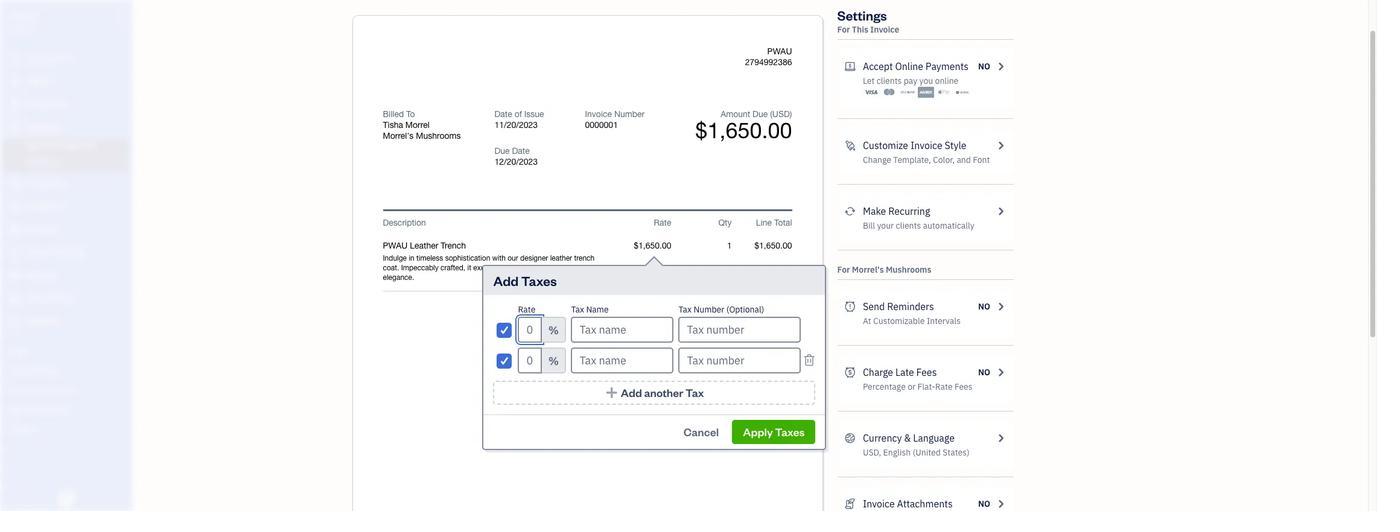 Task type: describe. For each thing, give the bounding box(es) containing it.
payments
[[926, 60, 969, 72]]

color,
[[933, 155, 955, 165]]

pwau owner
[[10, 11, 37, 33]]

let
[[863, 75, 875, 86]]

12/20/2023
[[495, 157, 538, 167]]

taxes for apply taxes
[[775, 425, 805, 439]]

1 vertical spatial clients
[[896, 220, 922, 231]]

tax number text field for check image
[[679, 348, 801, 374]]

american express image
[[918, 86, 935, 98]]

apply
[[743, 425, 773, 439]]

for inside settings for this invoice
[[838, 24, 850, 35]]

tax name
[[571, 304, 609, 315]]

project image
[[8, 224, 22, 236]]

make
[[863, 205, 887, 217]]

invoices image
[[845, 497, 856, 511]]

language
[[914, 432, 955, 444]]

add taxes
[[494, 272, 557, 289]]

invoice up change template, color, and font
[[911, 139, 943, 152]]

1 vertical spatial $1,650.00
[[755, 437, 792, 446]]

2794992386
[[745, 57, 792, 67]]

date inside due date 12/20/2023
[[512, 146, 530, 156]]

you
[[920, 75, 934, 86]]

accept
[[863, 60, 893, 72]]

morrel
[[406, 120, 430, 130]]

change template, color, and font
[[863, 155, 990, 165]]

apply taxes
[[743, 425, 805, 439]]

states)
[[943, 447, 970, 458]]

1 0.00 from the top
[[776, 368, 792, 377]]

change
[[863, 155, 892, 165]]

currencyandlanguage image
[[845, 431, 856, 446]]

name
[[586, 304, 609, 315]]

total amount paid
[[670, 391, 719, 414]]

amount for amount due ( usd ) $1,650.00
[[721, 109, 751, 119]]

0 horizontal spatial fees
[[917, 366, 937, 379]]

late
[[896, 366, 915, 379]]

delete tax image
[[803, 354, 816, 368]]

currency
[[863, 432, 902, 444]]

&
[[905, 432, 911, 444]]

1 horizontal spatial fees
[[955, 382, 973, 392]]

invoice number
[[585, 109, 645, 119]]

total inside the total amount paid
[[701, 391, 719, 401]]

customize
[[863, 139, 909, 152]]

items and services image
[[9, 385, 129, 395]]

4 chevronright image from the top
[[996, 299, 1007, 314]]

Enter an Invoice # text field
[[585, 120, 619, 130]]

to
[[406, 109, 415, 119]]

number for tax
[[694, 304, 725, 315]]

mushrooms inside tisha morrel morrel's mushrooms
[[416, 131, 461, 141]]

amount due ( usd )
[[648, 437, 719, 446]]

add another tax
[[621, 386, 704, 400]]

tax rate (percentage) text field for check icon
[[518, 317, 542, 343]]

flat-
[[918, 382, 936, 392]]

1 chevronright image from the top
[[996, 59, 1007, 74]]

billed
[[383, 109, 404, 119]]

billed to
[[383, 109, 415, 119]]

( for amount due ( usd ) $1,650.00
[[771, 109, 773, 119]]

team members image
[[9, 366, 129, 376]]

Line Total (USD) text field
[[754, 241, 792, 251]]

12/20/2023 button
[[495, 156, 567, 167]]

1,650.00
[[760, 344, 792, 353]]

usd for amount due ( usd )
[[699, 437, 717, 446]]

due for amount due ( usd ) $1,650.00
[[753, 109, 768, 119]]

amount inside the total amount paid
[[670, 405, 700, 414]]

2 vertical spatial rate
[[936, 382, 953, 392]]

apple pay image
[[937, 86, 953, 98]]

latereminders image
[[845, 299, 856, 314]]

money image
[[8, 270, 22, 282]]

refresh image
[[845, 204, 856, 219]]

0 vertical spatial date
[[495, 109, 512, 119]]

automatically
[[923, 220, 975, 231]]

owner
[[10, 24, 32, 33]]

paid
[[702, 405, 719, 414]]

check image
[[499, 355, 510, 367]]

bill your clients automatically
[[863, 220, 975, 231]]

tax number text field for check icon
[[679, 317, 801, 343]]

taxes for add taxes
[[521, 272, 557, 289]]

tax name text field for check image tax number text box
[[571, 348, 674, 374]]

your
[[878, 220, 894, 231]]

apply taxes button
[[733, 420, 816, 444]]

0 vertical spatial clients
[[877, 75, 902, 86]]

Item Quantity text field
[[715, 241, 732, 251]]

invoice right invoices image
[[863, 498, 895, 510]]

0 vertical spatial total
[[775, 218, 792, 228]]

settings
[[838, 7, 887, 24]]

5 chevronright image from the top
[[996, 365, 1007, 380]]

invoice up enter an invoice # text box on the left of page
[[585, 109, 612, 119]]

another
[[644, 386, 684, 400]]

(optional)
[[727, 304, 765, 315]]

attachments
[[897, 498, 953, 510]]

tisha morrel morrel's mushrooms
[[383, 120, 461, 141]]

Issue date in MM/DD/YYYY format text field
[[495, 120, 567, 130]]

chart image
[[8, 293, 22, 305]]

number for invoice
[[615, 109, 645, 119]]

usd, english (united states)
[[863, 447, 970, 458]]

mastercard image
[[882, 86, 898, 98]]

( for amount due ( usd )
[[697, 437, 699, 446]]

description
[[383, 218, 426, 228]]

tax inside button
[[686, 386, 704, 400]]

send
[[863, 301, 885, 313]]

reminders
[[888, 301, 934, 313]]

tax name text field for check icon's tax number text box
[[571, 317, 674, 343]]

qty
[[719, 218, 732, 228]]

cancel
[[684, 425, 719, 439]]



Task type: vqa. For each thing, say whether or not it's contained in the screenshot.
the Settings image
yes



Task type: locate. For each thing, give the bounding box(es) containing it.
rate for tax name
[[518, 304, 536, 315]]

tisha
[[383, 120, 403, 130]]

Tax Rate (Percentage) text field
[[518, 317, 542, 343], [518, 348, 542, 374]]

2 vertical spatial amount
[[648, 437, 677, 446]]

fees up the flat- in the right of the page
[[917, 366, 937, 379]]

1 vertical spatial pwau
[[768, 46, 792, 56]]

0 horizontal spatial pwau
[[10, 11, 37, 23]]

usd inside amount due ( usd ) $1,650.00
[[773, 109, 790, 119]]

3 no from the top
[[979, 367, 991, 378]]

1 horizontal spatial usd
[[773, 109, 790, 119]]

mushrooms
[[416, 131, 461, 141], [886, 264, 932, 275]]

Item Rate (USD) text field
[[634, 241, 672, 251]]

or
[[908, 382, 916, 392]]

) for amount due ( usd ) $1,650.00
[[790, 109, 792, 119]]

date of issue
[[495, 109, 544, 119]]

total up paid
[[701, 391, 719, 401]]

0 vertical spatial usd
[[773, 109, 790, 119]]

0 vertical spatial pwau
[[10, 11, 37, 23]]

freshbooks image
[[57, 492, 76, 507]]

1 vertical spatial amount
[[670, 405, 700, 414]]

1 vertical spatial usd
[[699, 437, 717, 446]]

date left the of
[[495, 109, 512, 119]]

0 vertical spatial for
[[838, 24, 850, 35]]

clients down 'accept'
[[877, 75, 902, 86]]

add
[[494, 272, 519, 289], [621, 386, 642, 400]]

tax for tax number (optional)
[[679, 304, 692, 315]]

taxes inside 'button'
[[775, 425, 805, 439]]

due inside amount due ( usd ) $1,650.00
[[753, 109, 768, 119]]

) inside amount due ( usd ) $1,650.00
[[790, 109, 792, 119]]

1 vertical spatial date
[[512, 146, 530, 156]]

0 horizontal spatial add
[[494, 272, 519, 289]]

Enter an Item Description text field
[[383, 254, 611, 283]]

settings image
[[9, 424, 129, 434]]

0 vertical spatial fees
[[917, 366, 937, 379]]

1 horizontal spatial pwau
[[768, 46, 792, 56]]

( down 2794992386
[[771, 109, 773, 119]]

7 chevronright image from the top
[[996, 497, 1007, 511]]

percentage or flat-rate fees
[[863, 382, 973, 392]]

tax left name
[[571, 304, 584, 315]]

1 horizontal spatial add
[[621, 386, 642, 400]]

expense image
[[8, 201, 22, 213]]

add down enter an item name text box
[[494, 272, 519, 289]]

2 no from the top
[[979, 301, 991, 312]]

rate down the add taxes
[[518, 304, 536, 315]]

template,
[[894, 155, 931, 165]]

currency & language
[[863, 432, 955, 444]]

0 vertical spatial morrel's
[[383, 131, 414, 141]]

add inside add another tax button
[[621, 386, 642, 400]]

tax down "subtotal"
[[706, 368, 719, 377]]

due date 12/20/2023
[[495, 146, 538, 167]]

) for amount due ( usd )
[[717, 437, 719, 446]]

1 vertical spatial morrel's
[[852, 264, 884, 275]]

1 tax rate (percentage) text field from the top
[[518, 317, 542, 343]]

for left this
[[838, 24, 850, 35]]

1 horizontal spatial morrel's
[[852, 264, 884, 275]]

0 horizontal spatial rate
[[518, 304, 536, 315]]

let clients pay you online
[[863, 75, 959, 86]]

percentage
[[863, 382, 906, 392]]

0 vertical spatial tax number text field
[[679, 317, 801, 343]]

date up 12/20/2023
[[512, 146, 530, 156]]

no for accept online payments
[[979, 61, 991, 72]]

pwau for pwau 2794992386
[[768, 46, 792, 56]]

2 tax rate (percentage) text field from the top
[[518, 348, 542, 374]]

estimate image
[[8, 98, 22, 110]]

0 vertical spatial taxes
[[521, 272, 557, 289]]

6 chevronright image from the top
[[996, 431, 1007, 446]]

tax up "subtotal"
[[679, 304, 692, 315]]

at
[[863, 316, 872, 327]]

0 vertical spatial )
[[790, 109, 792, 119]]

0 horizontal spatial morrel's
[[383, 131, 414, 141]]

1 horizontal spatial (
[[771, 109, 773, 119]]

1 vertical spatial taxes
[[775, 425, 805, 439]]

payment image
[[8, 178, 22, 190]]

due up 12/20/2023
[[495, 146, 510, 156]]

no
[[979, 61, 991, 72], [979, 301, 991, 312], [979, 367, 991, 378], [979, 499, 991, 510]]

0 vertical spatial add
[[494, 272, 519, 289]]

(united
[[913, 447, 941, 458]]

visa image
[[863, 86, 880, 98]]

tax up paid
[[686, 386, 704, 400]]

main element
[[0, 0, 163, 511]]

tax for tax
[[706, 368, 719, 377]]

1 vertical spatial tax number text field
[[679, 348, 801, 374]]

for morrel's mushrooms
[[838, 264, 932, 275]]

usd for amount due ( usd ) $1,650.00
[[773, 109, 790, 119]]

invoice
[[871, 24, 900, 35], [585, 109, 612, 119], [911, 139, 943, 152], [863, 498, 895, 510]]

morrel's up send
[[852, 264, 884, 275]]

1 vertical spatial due
[[495, 146, 510, 156]]

bank connections image
[[9, 405, 129, 414]]

subtotal
[[687, 344, 719, 353]]

0 horizontal spatial usd
[[699, 437, 717, 446]]

1 vertical spatial )
[[717, 437, 719, 446]]

1 vertical spatial tax name text field
[[571, 348, 674, 374]]

0 vertical spatial tax name text field
[[571, 317, 674, 343]]

report image
[[8, 316, 22, 328]]

chevronright image
[[996, 59, 1007, 74], [996, 138, 1007, 153], [996, 204, 1007, 219], [996, 299, 1007, 314], [996, 365, 1007, 380], [996, 431, 1007, 446], [996, 497, 1007, 511]]

english
[[884, 447, 911, 458]]

clients down recurring
[[896, 220, 922, 231]]

style
[[945, 139, 967, 152]]

plus image
[[605, 387, 619, 399]]

0 vertical spatial mushrooms
[[416, 131, 461, 141]]

dashboard image
[[8, 53, 22, 65]]

pwau for pwau owner
[[10, 11, 37, 23]]

no for invoice attachments
[[979, 499, 991, 510]]

1 vertical spatial 0.00
[[776, 402, 792, 412]]

pwau up 2794992386
[[768, 46, 792, 56]]

1 no from the top
[[979, 61, 991, 72]]

1 vertical spatial fees
[[955, 382, 973, 392]]

charge
[[863, 366, 894, 379]]

number up enter an invoice # text box on the left of page
[[615, 109, 645, 119]]

2 horizontal spatial due
[[753, 109, 768, 119]]

1 horizontal spatial number
[[694, 304, 725, 315]]

total right line
[[775, 218, 792, 228]]

0 vertical spatial amount
[[721, 109, 751, 119]]

Enter an Item Name text field
[[383, 240, 611, 251]]

1 vertical spatial (
[[697, 437, 699, 446]]

1 tax number text field from the top
[[679, 317, 801, 343]]

tax rate (percentage) text field right check icon
[[518, 317, 542, 343]]

due inside due date 12/20/2023
[[495, 146, 510, 156]]

discover image
[[900, 86, 916, 98]]

2 vertical spatial due
[[680, 437, 695, 446]]

0 horizontal spatial (
[[697, 437, 699, 446]]

tax name text field down name
[[571, 317, 674, 343]]

cancel button
[[673, 420, 730, 444]]

at customizable intervals
[[863, 316, 961, 327]]

tax rate (percentage) text field for check image
[[518, 348, 542, 374]]

pwau 2794992386
[[745, 46, 792, 67]]

Tax name text field
[[571, 317, 674, 343], [571, 348, 674, 374]]

pwau up owner
[[10, 11, 37, 23]]

fees
[[917, 366, 937, 379], [955, 382, 973, 392]]

1 horizontal spatial due
[[680, 437, 695, 446]]

tax rate (percentage) text field right check image
[[518, 348, 542, 374]]

due down the total amount paid
[[680, 437, 695, 446]]

morrel's
[[383, 131, 414, 141], [852, 264, 884, 275]]

due for amount due ( usd )
[[680, 437, 695, 446]]

1 vertical spatial tax rate (percentage) text field
[[518, 348, 542, 374]]

( inside amount due ( usd ) $1,650.00
[[771, 109, 773, 119]]

no for charge late fees
[[979, 367, 991, 378]]

1 vertical spatial add
[[621, 386, 642, 400]]

tax
[[571, 304, 584, 315], [679, 304, 692, 315], [706, 368, 719, 377], [686, 386, 704, 400]]

bill
[[863, 220, 876, 231]]

taxes down enter an item name text box
[[521, 272, 557, 289]]

taxes right apply
[[775, 425, 805, 439]]

client image
[[8, 75, 22, 88]]

0 horizontal spatial number
[[615, 109, 645, 119]]

1 vertical spatial mushrooms
[[886, 264, 932, 275]]

mushrooms down morrel
[[416, 131, 461, 141]]

morrel's down tisha
[[383, 131, 414, 141]]

fees right the flat- in the right of the page
[[955, 382, 973, 392]]

onlinesales image
[[845, 59, 856, 74]]

) down 2794992386
[[790, 109, 792, 119]]

1 horizontal spatial rate
[[654, 218, 672, 228]]

this
[[852, 24, 869, 35]]

4 no from the top
[[979, 499, 991, 510]]

0 horizontal spatial taxes
[[521, 272, 557, 289]]

line total
[[756, 218, 792, 228]]

0 horizontal spatial mushrooms
[[416, 131, 461, 141]]

line
[[756, 218, 772, 228]]

0 horizontal spatial total
[[701, 391, 719, 401]]

morrel's inside tisha morrel morrel's mushrooms
[[383, 131, 414, 141]]

and
[[957, 155, 971, 165]]

online
[[936, 75, 959, 86]]

apps image
[[9, 347, 129, 356]]

rate for qty
[[654, 218, 672, 228]]

0 horizontal spatial )
[[717, 437, 719, 446]]

( down the total amount paid
[[697, 437, 699, 446]]

invoice inside settings for this invoice
[[871, 24, 900, 35]]

add for add taxes
[[494, 272, 519, 289]]

add right plus icon
[[621, 386, 642, 400]]

usd,
[[863, 447, 882, 458]]

online
[[896, 60, 924, 72]]

1 vertical spatial for
[[838, 264, 850, 275]]

check image
[[499, 324, 510, 336]]

clients
[[877, 75, 902, 86], [896, 220, 922, 231]]

invoice image
[[8, 121, 22, 133]]

customize invoice style
[[863, 139, 967, 152]]

intervals
[[927, 316, 961, 327]]

tax for tax name
[[571, 304, 584, 315]]

pay
[[904, 75, 918, 86]]

0 vertical spatial $1,650.00
[[696, 118, 792, 143]]

accept online payments
[[863, 60, 969, 72]]

0 vertical spatial number
[[615, 109, 645, 119]]

1 horizontal spatial mushrooms
[[886, 264, 932, 275]]

3 chevronright image from the top
[[996, 204, 1007, 219]]

0 vertical spatial tax rate (percentage) text field
[[518, 317, 542, 343]]

0 horizontal spatial due
[[495, 146, 510, 156]]

settings for this invoice
[[838, 7, 900, 35]]

1 for from the top
[[838, 24, 850, 35]]

1 vertical spatial number
[[694, 304, 725, 315]]

1 horizontal spatial taxes
[[775, 425, 805, 439]]

2 tax name text field from the top
[[571, 348, 674, 374]]

0.00 up the apply taxes at the right of the page
[[776, 402, 792, 412]]

usd
[[773, 109, 790, 119], [699, 437, 717, 446]]

0 vertical spatial 0.00
[[776, 368, 792, 377]]

for up latereminders 'image'
[[838, 264, 850, 275]]

invoice right this
[[871, 24, 900, 35]]

2 0.00 from the top
[[776, 402, 792, 412]]

tax name text field up plus icon
[[571, 348, 674, 374]]

rate
[[654, 218, 672, 228], [518, 304, 536, 315], [936, 382, 953, 392]]

of
[[515, 109, 522, 119]]

due down 2794992386
[[753, 109, 768, 119]]

add for add another tax
[[621, 386, 642, 400]]

2 tax number text field from the top
[[679, 348, 801, 374]]

pwau inside pwau 2794992386
[[768, 46, 792, 56]]

amount
[[721, 109, 751, 119], [670, 405, 700, 414], [648, 437, 677, 446]]

0.00
[[776, 368, 792, 377], [776, 402, 792, 412]]

due
[[753, 109, 768, 119], [495, 146, 510, 156], [680, 437, 695, 446]]

1 tax name text field from the top
[[571, 317, 674, 343]]

Tax number text field
[[679, 317, 801, 343], [679, 348, 801, 374]]

customizable
[[874, 316, 925, 327]]

number
[[615, 109, 645, 119], [694, 304, 725, 315]]

timer image
[[8, 247, 22, 259]]

for
[[838, 24, 850, 35], [838, 264, 850, 275]]

0.00 down 1,650.00
[[776, 368, 792, 377]]

amount inside amount due ( usd ) $1,650.00
[[721, 109, 751, 119]]

2 for from the top
[[838, 264, 850, 275]]

) down paid
[[717, 437, 719, 446]]

1 vertical spatial total
[[701, 391, 719, 401]]

1 horizontal spatial total
[[775, 218, 792, 228]]

usd down paid
[[699, 437, 717, 446]]

1 horizontal spatial )
[[790, 109, 792, 119]]

no for send reminders
[[979, 301, 991, 312]]

2 horizontal spatial rate
[[936, 382, 953, 392]]

0 vertical spatial rate
[[654, 218, 672, 228]]

rate right 'or'
[[936, 382, 953, 392]]

mushrooms up reminders
[[886, 264, 932, 275]]

recurring
[[889, 205, 931, 217]]

add another tax button
[[494, 381, 816, 405]]

invoice attachments
[[863, 498, 953, 510]]

send reminders
[[863, 301, 934, 313]]

paintbrush image
[[845, 138, 856, 153]]

amount for amount due ( usd )
[[648, 437, 677, 446]]

usd down 2794992386
[[773, 109, 790, 119]]

make recurring
[[863, 205, 931, 217]]

pwau inside main element
[[10, 11, 37, 23]]

1 vertical spatial rate
[[518, 304, 536, 315]]

font
[[973, 155, 990, 165]]

date
[[495, 109, 512, 119], [512, 146, 530, 156]]

total
[[775, 218, 792, 228], [701, 391, 719, 401]]

0 vertical spatial due
[[753, 109, 768, 119]]

$1,650.00
[[696, 118, 792, 143], [755, 437, 792, 446]]

issue
[[524, 109, 544, 119]]

number left (optional)
[[694, 304, 725, 315]]

tax number (optional)
[[679, 304, 765, 315]]

0 vertical spatial (
[[771, 109, 773, 119]]

pwau
[[10, 11, 37, 23], [768, 46, 792, 56]]

latefees image
[[845, 365, 856, 380]]

2 chevronright image from the top
[[996, 138, 1007, 153]]

charge late fees
[[863, 366, 937, 379]]

amount due ( usd ) $1,650.00
[[696, 109, 792, 143]]

bank image
[[955, 86, 971, 98]]

rate up item rate (usd) text field
[[654, 218, 672, 228]]



